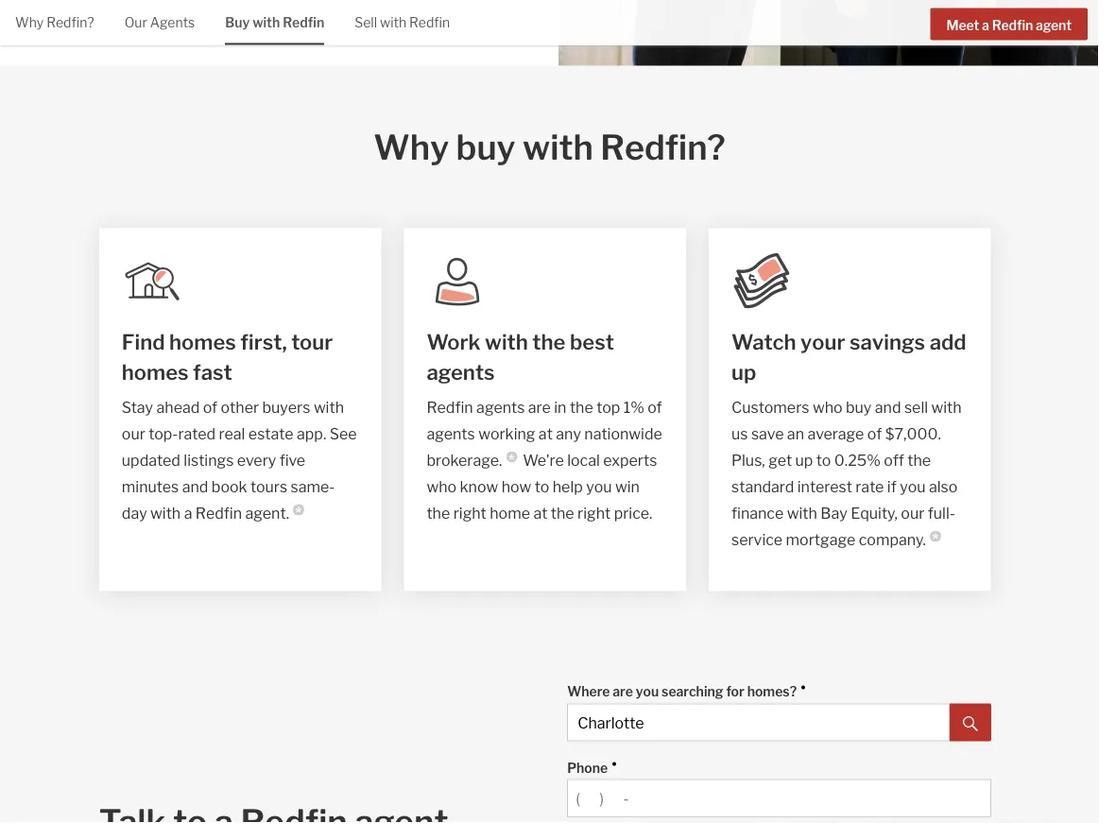 Task type: locate. For each thing, give the bounding box(es) containing it.
0 horizontal spatial redfin?
[[47, 15, 94, 31]]

are left in
[[528, 399, 551, 417]]

submit search image
[[964, 717, 979, 732]]

are right where
[[613, 684, 633, 700]]

the inside redfin agents are in the top 1% of agents working at any nationwide brokerage.
[[570, 399, 594, 417]]

homes up 'fast' at the top left of the page
[[169, 329, 236, 355]]

the inside customers who buy and sell with us save an average of $7,000. plus, get up to 0.25% off the standard interest rate if you also finance with bay equity, our full- service mortgage company.
[[908, 452, 932, 470]]

up right "get"
[[796, 452, 814, 470]]

watch your savings add up
[[732, 329, 967, 385]]

redfin?
[[47, 15, 94, 31], [601, 126, 726, 168]]

0 horizontal spatial of
[[203, 399, 218, 417]]

1 vertical spatial at
[[534, 505, 548, 523]]

redfin left sell
[[283, 15, 325, 31]]

a right the meet
[[983, 17, 990, 33]]

disclaimer image down full-
[[930, 531, 942, 543]]

top-
[[149, 425, 178, 444]]

1 horizontal spatial buy
[[846, 399, 872, 417]]

1 vertical spatial our
[[901, 505, 925, 523]]

who inside customers who buy and sell with us save an average of $7,000. plus, get up to 0.25% off the standard interest rate if you also finance with bay equity, our full- service mortgage company.
[[813, 399, 843, 417]]

2 horizontal spatial you
[[900, 478, 926, 497]]

1 vertical spatial a
[[184, 505, 192, 523]]

other
[[221, 399, 259, 417]]

redfin left agent
[[993, 17, 1034, 33]]

1 horizontal spatial right
[[578, 505, 611, 523]]

homes down find
[[122, 360, 189, 385]]

redfin right sell
[[410, 15, 450, 31]]

buy
[[225, 15, 250, 31]]

tours
[[251, 478, 288, 497]]

searching
[[662, 684, 724, 700]]

why for why redfin?
[[15, 15, 44, 31]]

0 vertical spatial a
[[983, 17, 990, 33]]

0 vertical spatial our
[[122, 425, 145, 444]]

1 horizontal spatial are
[[613, 684, 633, 700]]

and
[[875, 399, 902, 417], [182, 478, 208, 497]]

equity,
[[851, 505, 898, 523]]

0 horizontal spatial right
[[454, 505, 487, 523]]

help
[[553, 478, 583, 497]]

1 vertical spatial up
[[796, 452, 814, 470]]

1 horizontal spatial who
[[813, 399, 843, 417]]

0 horizontal spatial to
[[535, 478, 550, 497]]

are inside redfin agents are in the top 1% of agents working at any nationwide brokerage.
[[528, 399, 551, 417]]

a
[[983, 17, 990, 33], [184, 505, 192, 523]]

disclaimer image down same-
[[293, 505, 304, 516]]

disclaimer image for watch your savings add up
[[930, 531, 942, 543]]

agents inside 'work with the best agents'
[[427, 360, 495, 385]]

the left best
[[533, 329, 566, 355]]

1 horizontal spatial disclaimer image
[[506, 452, 518, 463]]

right down help
[[578, 505, 611, 523]]

1 horizontal spatial of
[[648, 399, 663, 417]]

for
[[727, 684, 745, 700]]

at inside we're local experts who know how to help you win the right home at the right price.
[[534, 505, 548, 523]]

0 horizontal spatial buy
[[456, 126, 516, 168]]

agents up brokerage.
[[427, 425, 475, 444]]

are inside "search field" "element"
[[613, 684, 633, 700]]

to inside we're local experts who know how to help you win the right home at the right price.
[[535, 478, 550, 497]]

2 right from the left
[[578, 505, 611, 523]]

local
[[568, 452, 600, 470]]

and down listings
[[182, 478, 208, 497]]

watch your savings add up link
[[732, 327, 969, 387]]

right down know
[[454, 505, 487, 523]]

agents down work
[[427, 360, 495, 385]]

0 vertical spatial disclaimer image
[[506, 452, 518, 463]]

0 horizontal spatial a
[[184, 505, 192, 523]]

to up the interest
[[817, 452, 832, 470]]

1 vertical spatial why
[[374, 126, 449, 168]]

top
[[597, 399, 621, 417]]

stay ahead of other buyers with our top-rated real estate app. see updated listings every five minutes and book tours same- day with a redfin agent.
[[122, 399, 357, 523]]

who up average
[[813, 399, 843, 417]]

0 vertical spatial who
[[813, 399, 843, 417]]

1 vertical spatial disclaimer image
[[293, 505, 304, 516]]

up down the watch
[[732, 360, 757, 385]]

0 horizontal spatial who
[[427, 478, 457, 497]]

a inside "stay ahead of other buyers with our top-rated real estate app. see updated listings every five minutes and book tours same- day with a redfin agent."
[[184, 505, 192, 523]]

1 vertical spatial buy
[[846, 399, 872, 417]]

disclaimer image
[[506, 452, 518, 463], [293, 505, 304, 516], [930, 531, 942, 543]]

with
[[253, 15, 280, 31], [380, 15, 407, 31], [523, 126, 594, 168], [485, 329, 528, 355], [314, 399, 344, 417], [932, 399, 962, 417], [150, 505, 181, 523], [787, 505, 818, 523]]

buy with redfin link
[[225, 0, 325, 43]]

1 horizontal spatial a
[[983, 17, 990, 33]]

redfin for meet a redfin agent
[[993, 17, 1034, 33]]

1 vertical spatial to
[[535, 478, 550, 497]]

the inside 'work with the best agents'
[[533, 329, 566, 355]]

of
[[203, 399, 218, 417], [648, 399, 663, 417], [868, 425, 883, 444]]

an
[[788, 425, 805, 444]]

we're
[[523, 452, 564, 470]]

of right 1%
[[648, 399, 663, 417]]

redfin inside redfin agents are in the top 1% of agents working at any nationwide brokerage.
[[427, 399, 473, 417]]

work with the best agents
[[427, 329, 615, 385]]

2 vertical spatial disclaimer image
[[930, 531, 942, 543]]

our
[[124, 15, 147, 31]]

1 horizontal spatial up
[[796, 452, 814, 470]]

1%
[[624, 399, 645, 417]]

0 horizontal spatial up
[[732, 360, 757, 385]]

who inside we're local experts who know how to help you win the right home at the right price.
[[427, 478, 457, 497]]

off
[[884, 452, 905, 470]]

at left any
[[539, 425, 553, 444]]

0 vertical spatial why
[[15, 15, 44, 31]]

redfin up brokerage.
[[427, 399, 473, 417]]

you right if
[[900, 478, 926, 497]]

up
[[732, 360, 757, 385], [796, 452, 814, 470]]

a right day at bottom
[[184, 505, 192, 523]]

our
[[122, 425, 145, 444], [901, 505, 925, 523]]

the
[[533, 329, 566, 355], [570, 399, 594, 417], [908, 452, 932, 470], [427, 505, 450, 523], [551, 505, 575, 523]]

agent.
[[245, 505, 289, 523]]

where are you searching for homes?
[[568, 684, 797, 700]]

day
[[122, 505, 147, 523]]

bay
[[821, 505, 848, 523]]

sell
[[355, 15, 377, 31]]

if
[[888, 478, 897, 497]]

of up 0.25%
[[868, 425, 883, 444]]

1 vertical spatial and
[[182, 478, 208, 497]]

mortgage
[[786, 531, 856, 550]]

watch
[[732, 329, 797, 355]]

redfin inside button
[[993, 17, 1034, 33]]

1 horizontal spatial and
[[875, 399, 902, 417]]

are
[[528, 399, 551, 417], [613, 684, 633, 700]]

at
[[539, 425, 553, 444], [534, 505, 548, 523]]

agents
[[427, 360, 495, 385], [477, 399, 525, 417], [427, 425, 475, 444]]

you
[[586, 478, 612, 497], [900, 478, 926, 497], [636, 684, 659, 700]]

illustration of a stack of cash image
[[732, 251, 792, 312]]

to inside customers who buy and sell with us save an average of $7,000. plus, get up to 0.25% off the standard interest rate if you also finance with bay equity, our full- service mortgage company.
[[817, 452, 832, 470]]

0 horizontal spatial disclaimer image
[[293, 505, 304, 516]]

at right home
[[534, 505, 548, 523]]

you left win
[[586, 478, 612, 497]]

agents
[[150, 15, 195, 31]]

0 horizontal spatial and
[[182, 478, 208, 497]]

why
[[15, 15, 44, 31], [374, 126, 449, 168]]

of up rated
[[203, 399, 218, 417]]

you inside customers who buy and sell with us save an average of $7,000. plus, get up to 0.25% off the standard interest rate if you also finance with bay equity, our full- service mortgage company.
[[900, 478, 926, 497]]

1 vertical spatial who
[[427, 478, 457, 497]]

0 horizontal spatial our
[[122, 425, 145, 444]]

enter your phone number field. required field. element
[[568, 751, 982, 780]]

0 horizontal spatial are
[[528, 399, 551, 417]]

disclaimer image for find homes first, tour homes fast
[[293, 505, 304, 516]]

our inside customers who buy and sell with us save an average of $7,000. plus, get up to 0.25% off the standard interest rate if you also finance with bay equity, our full- service mortgage company.
[[901, 505, 925, 523]]

the right the off at the bottom right of the page
[[908, 452, 932, 470]]

estate
[[249, 425, 294, 444]]

2 horizontal spatial disclaimer image
[[930, 531, 942, 543]]

agent
[[1036, 17, 1072, 33]]

of inside customers who buy and sell with us save an average of $7,000. plus, get up to 0.25% off the standard interest rate if you also finance with bay equity, our full- service mortgage company.
[[868, 425, 883, 444]]

a inside button
[[983, 17, 990, 33]]

buy
[[456, 126, 516, 168], [846, 399, 872, 417]]

redfin agents are in the top 1% of agents working at any nationwide brokerage.
[[427, 399, 663, 470]]

0 vertical spatial to
[[817, 452, 832, 470]]

0 horizontal spatial why
[[15, 15, 44, 31]]

1 horizontal spatial you
[[636, 684, 659, 700]]

1 horizontal spatial to
[[817, 452, 832, 470]]

0 vertical spatial and
[[875, 399, 902, 417]]

0 vertical spatial are
[[528, 399, 551, 417]]

nationwide
[[585, 425, 663, 444]]

to
[[817, 452, 832, 470], [535, 478, 550, 497]]

1 vertical spatial redfin?
[[601, 126, 726, 168]]

our inside "stay ahead of other buyers with our top-rated real estate app. see updated listings every five minutes and book tours same- day with a redfin agent."
[[122, 425, 145, 444]]

ahead
[[157, 399, 200, 417]]

service
[[732, 531, 783, 550]]

0 vertical spatial at
[[539, 425, 553, 444]]

the right in
[[570, 399, 594, 417]]

why buy with redfin?
[[374, 126, 726, 168]]

first,
[[241, 329, 287, 355]]

1 vertical spatial are
[[613, 684, 633, 700]]

you left searching
[[636, 684, 659, 700]]

0 vertical spatial up
[[732, 360, 757, 385]]

buy inside customers who buy and sell with us save an average of $7,000. plus, get up to 0.25% off the standard interest rate if you also finance with bay equity, our full- service mortgage company.
[[846, 399, 872, 417]]

plus,
[[732, 452, 766, 470]]

why redfin?
[[15, 15, 94, 31]]

home
[[490, 505, 530, 523]]

with inside 'work with the best agents'
[[485, 329, 528, 355]]

1 horizontal spatial redfin?
[[601, 126, 726, 168]]

2 horizontal spatial of
[[868, 425, 883, 444]]

and inside "stay ahead of other buyers with our top-rated real estate app. see updated listings every five minutes and book tours same- day with a redfin agent."
[[182, 478, 208, 497]]

1 horizontal spatial our
[[901, 505, 925, 523]]

average
[[808, 425, 865, 444]]

app.
[[297, 425, 326, 444]]

meet a redfin agent button
[[931, 8, 1088, 40]]

disclaimer image down working in the left of the page
[[506, 452, 518, 463]]

our left full-
[[901, 505, 925, 523]]

minutes
[[122, 478, 179, 497]]

to right how
[[535, 478, 550, 497]]

who down brokerage.
[[427, 478, 457, 497]]

agents up working in the left of the page
[[477, 399, 525, 417]]

price.
[[614, 505, 653, 523]]

0 horizontal spatial you
[[586, 478, 612, 497]]

our down stay
[[122, 425, 145, 444]]

homes
[[169, 329, 236, 355], [122, 360, 189, 385]]

redfin down book
[[196, 505, 242, 523]]

same-
[[291, 478, 335, 497]]

the down brokerage.
[[427, 505, 450, 523]]

and left sell
[[875, 399, 902, 417]]

you inside we're local experts who know how to help you win the right home at the right price.
[[586, 478, 612, 497]]

1 horizontal spatial why
[[374, 126, 449, 168]]

0 vertical spatial agents
[[427, 360, 495, 385]]



Task type: vqa. For each thing, say whether or not it's contained in the screenshot.
the interested
no



Task type: describe. For each thing, give the bounding box(es) containing it.
experts
[[604, 452, 658, 470]]

in
[[554, 399, 567, 417]]

every
[[237, 452, 276, 470]]

brokerage.
[[427, 452, 502, 470]]

homes?
[[748, 684, 797, 700]]

1 right from the left
[[454, 505, 487, 523]]

up inside customers who buy and sell with us save an average of $7,000. plus, get up to 0.25% off the standard interest rate if you also finance with bay equity, our full- service mortgage company.
[[796, 452, 814, 470]]

us
[[732, 425, 748, 444]]

redfin for sell with redfin
[[410, 15, 450, 31]]

your
[[801, 329, 846, 355]]

why for why buy with redfin?
[[374, 126, 449, 168]]

up inside watch your savings add up
[[732, 360, 757, 385]]

we're local experts who know how to help you win the right home at the right price.
[[427, 452, 658, 523]]

fast
[[193, 360, 232, 385]]

updated
[[122, 452, 180, 470]]

1 vertical spatial agents
[[477, 399, 525, 417]]

working
[[479, 425, 536, 444]]

1 vertical spatial homes
[[122, 360, 189, 385]]

buyers
[[262, 399, 311, 417]]

illustration of the best agents image
[[427, 251, 487, 312]]

meet
[[947, 17, 980, 33]]

$7,000.
[[886, 425, 942, 444]]

where
[[568, 684, 610, 700]]

add
[[930, 329, 967, 355]]

customers who buy and sell with us save an average of $7,000. plus, get up to 0.25% off the standard interest rate if you also finance with bay equity, our full- service mortgage company.
[[732, 399, 962, 550]]

full-
[[928, 505, 956, 523]]

0 vertical spatial redfin?
[[47, 15, 94, 31]]

redfin inside "stay ahead of other buyers with our top-rated real estate app. see updated listings every five minutes and book tours same- day with a redfin agent."
[[196, 505, 242, 523]]

meet a redfin agent
[[947, 17, 1072, 33]]

work with the best agents link
[[427, 327, 664, 387]]

interest
[[798, 478, 853, 497]]

of inside redfin agents are in the top 1% of agents working at any nationwide brokerage.
[[648, 399, 663, 417]]

customers
[[732, 399, 810, 417]]

an agent with customers inside of a home image
[[559, 0, 1100, 66]]

0.25%
[[835, 452, 881, 470]]

illustration of a home image
[[122, 251, 182, 312]]

and inside customers who buy and sell with us save an average of $7,000. plus, get up to 0.25% off the standard interest rate if you also finance with bay equity, our full- service mortgage company.
[[875, 399, 902, 417]]

standard
[[732, 478, 795, 497]]

at inside redfin agents are in the top 1% of agents working at any nationwide brokerage.
[[539, 425, 553, 444]]

City, Address, ZIP search field
[[568, 704, 950, 742]]

win
[[616, 478, 640, 497]]

savings
[[850, 329, 926, 355]]

five
[[280, 452, 306, 470]]

2 vertical spatial agents
[[427, 425, 475, 444]]

sell with redfin link
[[355, 0, 450, 43]]

how
[[502, 478, 532, 497]]

0 vertical spatial buy
[[456, 126, 516, 168]]

any
[[556, 425, 581, 444]]

also
[[930, 478, 958, 497]]

our agents
[[124, 15, 195, 31]]

why redfin? link
[[15, 0, 94, 43]]

our agents link
[[124, 0, 195, 43]]

phone
[[568, 761, 608, 777]]

book
[[212, 478, 247, 497]]

find
[[122, 329, 165, 355]]

real
[[219, 425, 245, 444]]

company.
[[859, 531, 927, 550]]

you inside "search field" "element"
[[636, 684, 659, 700]]

tour
[[292, 329, 333, 355]]

0 vertical spatial homes
[[169, 329, 236, 355]]

Enter your phone number field telephone field
[[576, 790, 983, 809]]

buy with redfin
[[225, 15, 325, 31]]

see
[[330, 425, 357, 444]]

finance
[[732, 505, 784, 523]]

sell
[[905, 399, 929, 417]]

of inside "stay ahead of other buyers with our top-rated real estate app. see updated listings every five minutes and book tours same- day with a redfin agent."
[[203, 399, 218, 417]]

stay
[[122, 399, 153, 417]]

sell with redfin
[[355, 15, 450, 31]]

rated
[[178, 425, 216, 444]]

the down help
[[551, 505, 575, 523]]

work
[[427, 329, 481, 355]]

find homes first, tour homes fast link
[[122, 327, 359, 387]]

redfin for buy with redfin
[[283, 15, 325, 31]]

get
[[769, 452, 793, 470]]

disclaimer image for work with the best agents
[[506, 452, 518, 463]]

listings
[[184, 452, 234, 470]]

search field element
[[568, 675, 992, 742]]

find homes first, tour homes fast
[[122, 329, 333, 385]]

best
[[570, 329, 615, 355]]

rate
[[856, 478, 885, 497]]

know
[[460, 478, 499, 497]]

save
[[752, 425, 784, 444]]



